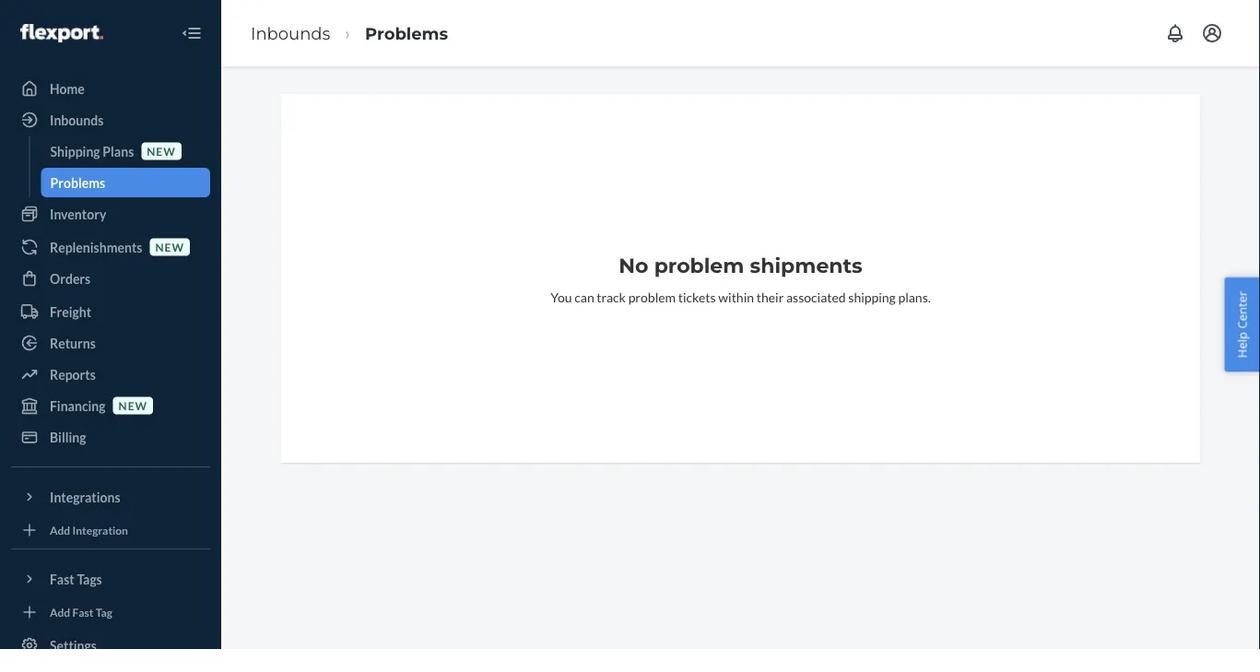 Task type: locate. For each thing, give the bounding box(es) containing it.
1 add from the top
[[50, 523, 70, 537]]

0 horizontal spatial inbounds link
[[11, 105, 210, 135]]

new
[[147, 144, 176, 158], [155, 240, 184, 254], [119, 399, 148, 412]]

1 vertical spatial problems link
[[41, 168, 210, 197]]

1 vertical spatial add
[[50, 605, 70, 619]]

inbounds
[[251, 23, 331, 43], [50, 112, 104, 128]]

1 horizontal spatial inbounds
[[251, 23, 331, 43]]

close navigation image
[[181, 22, 203, 44]]

0 vertical spatial problem
[[655, 253, 745, 278]]

1 horizontal spatial inbounds link
[[251, 23, 331, 43]]

open account menu image
[[1202, 22, 1224, 44]]

add
[[50, 523, 70, 537], [50, 605, 70, 619]]

fast
[[50, 571, 74, 587], [72, 605, 94, 619]]

0 horizontal spatial inbounds
[[50, 112, 104, 128]]

2 vertical spatial new
[[119, 399, 148, 412]]

problem down no
[[629, 289, 676, 305]]

home link
[[11, 74, 210, 103]]

problems inside problems link
[[50, 175, 105, 190]]

2 add from the top
[[50, 605, 70, 619]]

problem up tickets
[[655, 253, 745, 278]]

new right plans
[[147, 144, 176, 158]]

problems
[[365, 23, 448, 43], [50, 175, 105, 190]]

replenishments
[[50, 239, 142, 255]]

add left integration
[[50, 523, 70, 537]]

0 vertical spatial new
[[147, 144, 176, 158]]

0 vertical spatial inbounds
[[251, 23, 331, 43]]

help
[[1235, 332, 1251, 358]]

1 horizontal spatial problems
[[365, 23, 448, 43]]

0 vertical spatial add
[[50, 523, 70, 537]]

orders link
[[11, 264, 210, 293]]

new down reports link
[[119, 399, 148, 412]]

fast left tags
[[50, 571, 74, 587]]

financing
[[50, 398, 106, 414]]

1 vertical spatial problem
[[629, 289, 676, 305]]

billing
[[50, 429, 86, 445]]

inventory
[[50, 206, 106, 222]]

help center button
[[1225, 277, 1261, 372]]

fast left tag
[[72, 605, 94, 619]]

freight
[[50, 304, 91, 320]]

home
[[50, 81, 85, 96]]

0 vertical spatial fast
[[50, 571, 74, 587]]

integrations button
[[11, 482, 210, 512]]

1 vertical spatial problems
[[50, 175, 105, 190]]

0 horizontal spatial problems
[[50, 175, 105, 190]]

fast inside "dropdown button"
[[50, 571, 74, 587]]

shipping
[[849, 289, 896, 305]]

1 vertical spatial new
[[155, 240, 184, 254]]

inbounds link
[[251, 23, 331, 43], [11, 105, 210, 135]]

help center
[[1235, 291, 1251, 358]]

0 vertical spatial inbounds link
[[251, 23, 331, 43]]

problem
[[655, 253, 745, 278], [629, 289, 676, 305]]

add down fast tags
[[50, 605, 70, 619]]

freight link
[[11, 297, 210, 327]]

0 vertical spatial problems link
[[365, 23, 448, 43]]

problems inside the breadcrumbs navigation
[[365, 23, 448, 43]]

problems link
[[365, 23, 448, 43], [41, 168, 210, 197]]

new up orders link
[[155, 240, 184, 254]]

add fast tag
[[50, 605, 112, 619]]

tag
[[96, 605, 112, 619]]

0 vertical spatial problems
[[365, 23, 448, 43]]

shipping plans
[[50, 143, 134, 159]]

add for add fast tag
[[50, 605, 70, 619]]

1 vertical spatial inbounds link
[[11, 105, 210, 135]]

1 horizontal spatial problems link
[[365, 23, 448, 43]]



Task type: describe. For each thing, give the bounding box(es) containing it.
shipments
[[750, 253, 863, 278]]

their
[[757, 289, 784, 305]]

flexport logo image
[[20, 24, 103, 42]]

plans.
[[899, 289, 931, 305]]

add fast tag link
[[11, 601, 210, 624]]

track
[[597, 289, 626, 305]]

integrations
[[50, 489, 120, 505]]

center
[[1235, 291, 1251, 329]]

orders
[[50, 271, 91, 286]]

add integration
[[50, 523, 128, 537]]

inbounds inside the breadcrumbs navigation
[[251, 23, 331, 43]]

inbounds link inside the breadcrumbs navigation
[[251, 23, 331, 43]]

new for shipping plans
[[147, 144, 176, 158]]

plans
[[103, 143, 134, 159]]

no problem shipments
[[619, 253, 863, 278]]

fast tags
[[50, 571, 102, 587]]

breadcrumbs navigation
[[236, 6, 463, 60]]

no
[[619, 253, 649, 278]]

reports
[[50, 367, 96, 382]]

within
[[719, 289, 755, 305]]

add for add integration
[[50, 523, 70, 537]]

add integration link
[[11, 519, 210, 541]]

returns link
[[11, 328, 210, 358]]

shipping
[[50, 143, 100, 159]]

new for replenishments
[[155, 240, 184, 254]]

fast tags button
[[11, 564, 210, 594]]

1 vertical spatial fast
[[72, 605, 94, 619]]

inventory link
[[11, 199, 210, 229]]

integration
[[72, 523, 128, 537]]

you
[[551, 289, 572, 305]]

reports link
[[11, 360, 210, 389]]

returns
[[50, 335, 96, 351]]

tags
[[77, 571, 102, 587]]

associated
[[787, 289, 846, 305]]

1 vertical spatial inbounds
[[50, 112, 104, 128]]

open notifications image
[[1165, 22, 1187, 44]]

you can track problem tickets within their associated shipping plans.
[[551, 289, 931, 305]]

can
[[575, 289, 595, 305]]

0 horizontal spatial problems link
[[41, 168, 210, 197]]

tickets
[[679, 289, 716, 305]]

billing link
[[11, 422, 210, 452]]

new for financing
[[119, 399, 148, 412]]



